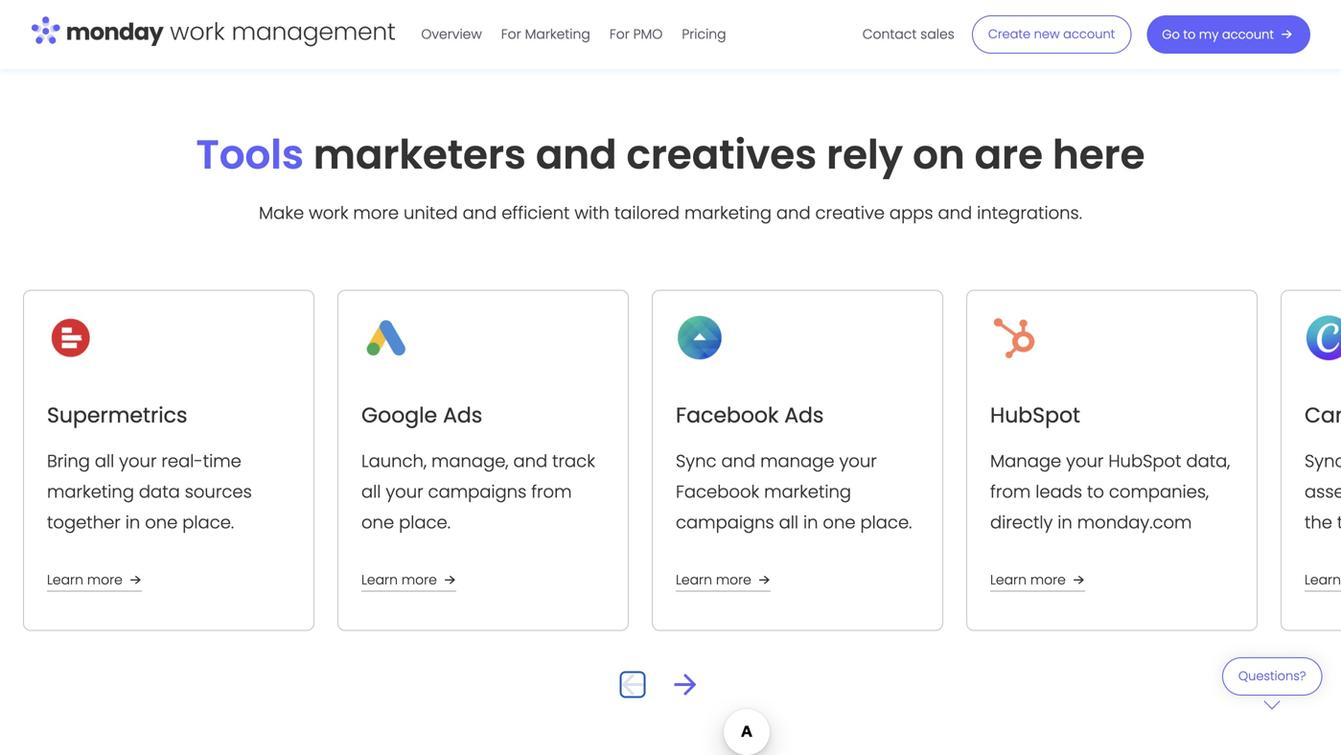 Task type: vqa. For each thing, say whether or not it's contained in the screenshot.
Make work more united and efficient with tailored marketing and creative apps and integrations.
yes



Task type: describe. For each thing, give the bounding box(es) containing it.
for marketing link
[[492, 19, 600, 50]]

learn more for google ads
[[362, 571, 437, 590]]

google ads image
[[362, 314, 409, 362]]

overview link
[[412, 19, 492, 50]]

one inside bring all your real-time marketing data sources together in one place.
[[145, 510, 178, 535]]

next item image
[[675, 673, 697, 696]]

data
[[139, 480, 180, 504]]

sales
[[921, 25, 955, 44]]

go to my account button
[[1147, 15, 1311, 54]]

apps
[[890, 201, 934, 225]]

0 horizontal spatial hubspot
[[991, 401, 1081, 430]]

manage your hubspot data, from leads to companies, directly in monday.com
[[991, 449, 1231, 535]]

your inside bring all your real-time marketing data sources together in one place.
[[119, 449, 157, 473]]

and inside sync and manage your facebook marketing campaigns all in one place.
[[722, 449, 756, 473]]

contact sales button
[[853, 19, 965, 50]]

questions? button
[[1222, 658, 1323, 710]]

supermetrics
[[47, 401, 187, 430]]

place. inside bring all your real-time marketing data sources together in one place.
[[182, 510, 234, 535]]

to inside button
[[1184, 26, 1196, 43]]

ads for google ads
[[443, 401, 483, 430]]

contact
[[863, 25, 917, 44]]

and inside launch, manage, and track all your campaigns from one place.
[[513, 449, 548, 473]]

supermetrics image
[[47, 314, 95, 362]]

monday.com
[[1078, 510, 1192, 535]]

1 facebook from the top
[[676, 401, 779, 430]]

with
[[575, 201, 610, 225]]

facebook ads image
[[676, 314, 724, 362]]

account inside create new account button
[[1064, 25, 1116, 43]]

place. inside sync and manage your facebook marketing campaigns all in one place.
[[861, 510, 912, 535]]

hubspot image
[[991, 314, 1039, 362]]

learn more for facebook ads
[[676, 571, 752, 590]]

directly
[[991, 510, 1053, 535]]

in inside sync and manage your facebook marketing campaigns all in one place.
[[804, 510, 818, 535]]

launch,
[[362, 449, 427, 473]]

learn more for hubspot
[[991, 571, 1066, 590]]

from inside launch, manage, and track all your campaigns from one place.
[[531, 480, 572, 504]]

make
[[259, 201, 304, 225]]

from inside manage your hubspot data, from leads to companies, directly in monday.com
[[991, 480, 1031, 504]]

more for hubspot
[[1031, 571, 1066, 590]]

campaigns for facebook ads
[[676, 510, 775, 535]]

to inside manage your hubspot data, from leads to companies, directly in monday.com
[[1087, 480, 1105, 504]]

pmo
[[633, 25, 663, 44]]

campaigns for google ads
[[428, 480, 527, 504]]

integrations.
[[977, 201, 1083, 225]]

tools marketers and creatives rely on are here
[[196, 126, 1145, 182]]

for pmo link
[[600, 19, 673, 50]]

are
[[975, 126, 1043, 182]]

main element
[[412, 0, 1311, 69]]

previous item image
[[622, 673, 644, 696]]

work
[[309, 201, 349, 225]]

real-
[[161, 449, 203, 473]]

all inside launch, manage, and track all your campaigns from one place.
[[362, 480, 381, 504]]

learn for facebook ads
[[676, 571, 712, 590]]

previous item button
[[622, 673, 644, 696]]

facebook inside sync and manage your facebook marketing campaigns all in one place.
[[676, 480, 760, 504]]

ads for facebook ads
[[785, 401, 824, 430]]



Task type: locate. For each thing, give the bounding box(es) containing it.
learn for can
[[1305, 571, 1342, 590]]

1 for from the left
[[501, 25, 521, 44]]

5 learn from the left
[[1305, 571, 1342, 590]]

to right leads
[[1087, 480, 1105, 504]]

for marketing
[[501, 25, 591, 44]]

your up leads
[[1066, 449, 1104, 473]]

for for for marketing
[[501, 25, 521, 44]]

3 learn more from the left
[[676, 571, 752, 590]]

creative
[[816, 201, 885, 225]]

2 sync from the left
[[1305, 449, 1342, 535]]

learn 
[[1305, 571, 1342, 590]]

in down 'data'
[[125, 510, 140, 535]]

1 learn more from the left
[[47, 571, 123, 590]]

google
[[362, 401, 437, 430]]

marketing
[[525, 25, 591, 44]]

0 vertical spatial to
[[1184, 26, 1196, 43]]

1 vertical spatial to
[[1087, 480, 1105, 504]]

sync for sync and manage your facebook marketing campaigns all in one place.
[[676, 449, 717, 473]]

1 horizontal spatial campaigns
[[676, 510, 775, 535]]

your inside sync and manage your facebook marketing campaigns all in one place.
[[839, 449, 877, 473]]

3 learn more link from the left
[[676, 569, 775, 592]]

create new account
[[988, 25, 1116, 43]]

and right united
[[463, 201, 497, 225]]

learn more link for facebook ads
[[676, 569, 775, 592]]

all down launch,
[[362, 480, 381, 504]]

one inside sync and manage your facebook marketing campaigns all in one place.
[[823, 510, 856, 535]]

can
[[1305, 401, 1342, 430]]

1 ads from the left
[[443, 401, 483, 430]]

3 place. from the left
[[861, 510, 912, 535]]

0 horizontal spatial from
[[531, 480, 572, 504]]

in for hubspot
[[1058, 510, 1073, 535]]

pricing link
[[673, 19, 736, 50]]

1 horizontal spatial sync
[[1305, 449, 1342, 535]]

and
[[536, 126, 617, 182], [463, 201, 497, 225], [777, 201, 811, 225], [938, 201, 973, 225], [513, 449, 548, 473], [722, 449, 756, 473]]

bring
[[47, 449, 90, 473]]

1 learn from the left
[[47, 571, 83, 590]]

marketing inside sync and manage your facebook marketing campaigns all in one place.
[[764, 480, 852, 504]]

campaigns down manage,
[[428, 480, 527, 504]]

2 facebook from the top
[[676, 480, 760, 504]]

0 horizontal spatial place.
[[182, 510, 234, 535]]

tailored
[[615, 201, 680, 225]]

more for supermetrics
[[87, 571, 123, 590]]

contact sales
[[863, 25, 955, 44]]

all down manage
[[779, 510, 799, 535]]

for for for pmo
[[610, 25, 630, 44]]

1 horizontal spatial all
[[362, 480, 381, 504]]

1 one from the left
[[145, 510, 178, 535]]

track
[[552, 449, 595, 473]]

learn more
[[47, 571, 123, 590], [362, 571, 437, 590], [676, 571, 752, 590], [991, 571, 1066, 590]]

learn for supermetrics
[[47, 571, 83, 590]]

1 horizontal spatial to
[[1184, 26, 1196, 43]]

sync down can
[[1305, 449, 1342, 535]]

learn more for supermetrics
[[47, 571, 123, 590]]

together
[[47, 510, 121, 535]]

sync
[[676, 449, 717, 473], [1305, 449, 1342, 535]]

manage
[[991, 449, 1062, 473]]

1 horizontal spatial in
[[804, 510, 818, 535]]

1 sync from the left
[[676, 449, 717, 473]]

all right bring
[[95, 449, 114, 473]]

hubspot up manage
[[991, 401, 1081, 430]]

account right my in the right top of the page
[[1222, 26, 1274, 43]]

0 horizontal spatial ads
[[443, 401, 483, 430]]

create new account button
[[972, 15, 1132, 54]]

here
[[1053, 126, 1145, 182]]

1 in from the left
[[125, 510, 140, 535]]

2 place. from the left
[[399, 510, 451, 535]]

2 learn from the left
[[362, 571, 398, 590]]

google ads
[[362, 401, 483, 430]]

creatives
[[627, 126, 817, 182]]

for left marketing
[[501, 25, 521, 44]]

1 vertical spatial campaigns
[[676, 510, 775, 535]]

my
[[1200, 26, 1219, 43]]

to right the go
[[1184, 26, 1196, 43]]

campaigns
[[428, 480, 527, 504], [676, 510, 775, 535]]

more for google ads
[[402, 571, 437, 590]]

3 one from the left
[[823, 510, 856, 535]]

0 horizontal spatial in
[[125, 510, 140, 535]]

2 horizontal spatial one
[[823, 510, 856, 535]]

questions?
[[1239, 668, 1307, 685]]

1 vertical spatial facebook
[[676, 480, 760, 504]]

marketers
[[313, 126, 526, 182]]

1 horizontal spatial for
[[610, 25, 630, 44]]

1 vertical spatial all
[[362, 480, 381, 504]]

more for facebook ads
[[716, 571, 752, 590]]

0 horizontal spatial sync
[[676, 449, 717, 473]]

one down 'data'
[[145, 510, 178, 535]]

in down leads
[[1058, 510, 1073, 535]]

launch, manage, and track all your campaigns from one place.
[[362, 449, 595, 535]]

tools
[[196, 126, 304, 182]]

to
[[1184, 26, 1196, 43], [1087, 480, 1105, 504]]

ads up manage,
[[443, 401, 483, 430]]

next item button
[[675, 673, 697, 696]]

hubspot up companies,
[[1109, 449, 1182, 473]]

1 vertical spatial hubspot
[[1109, 449, 1182, 473]]

4 learn from the left
[[991, 571, 1027, 590]]

and down the facebook ads
[[722, 449, 756, 473]]

in down manage
[[804, 510, 818, 535]]

learn link
[[1305, 569, 1342, 592]]

learn more link for hubspot
[[991, 569, 1089, 592]]

data,
[[1187, 449, 1231, 473]]

monday.com work management image
[[31, 13, 396, 53]]

2 learn more link from the left
[[362, 569, 460, 592]]

learn for hubspot
[[991, 571, 1027, 590]]

all inside bring all your real-time marketing data sources together in one place.
[[95, 449, 114, 473]]

learn more link for google ads
[[362, 569, 460, 592]]

2 horizontal spatial in
[[1058, 510, 1073, 535]]

hubspot inside manage your hubspot data, from leads to companies, directly in monday.com
[[1109, 449, 1182, 473]]

in inside manage your hubspot data, from leads to companies, directly in monday.com
[[1058, 510, 1073, 535]]

from
[[531, 480, 572, 504], [991, 480, 1031, 504]]

sources
[[185, 480, 252, 504]]

canva image
[[1305, 314, 1342, 362]]

marketing for facebook ads
[[764, 480, 852, 504]]

0 vertical spatial campaigns
[[428, 480, 527, 504]]

4 learn more from the left
[[991, 571, 1066, 590]]

go to my account
[[1163, 26, 1274, 43]]

0 horizontal spatial to
[[1087, 480, 1105, 504]]

account
[[1064, 25, 1116, 43], [1222, 26, 1274, 43]]

on
[[913, 126, 965, 182]]

0 vertical spatial facebook
[[676, 401, 779, 430]]

go
[[1163, 26, 1180, 43]]

marketing
[[685, 201, 772, 225], [47, 480, 134, 504], [764, 480, 852, 504]]

account right new
[[1064, 25, 1116, 43]]

manage,
[[432, 449, 509, 473]]

2 for from the left
[[610, 25, 630, 44]]

2 ads from the left
[[785, 401, 824, 430]]

pricing
[[682, 25, 726, 44]]

3 learn from the left
[[676, 571, 712, 590]]

1 horizontal spatial account
[[1222, 26, 1274, 43]]

0 vertical spatial hubspot
[[991, 401, 1081, 430]]

1 place. from the left
[[182, 510, 234, 535]]

ads
[[443, 401, 483, 430], [785, 401, 824, 430]]

0 horizontal spatial all
[[95, 449, 114, 473]]

learn more link for supermetrics
[[47, 569, 146, 592]]

hubspot
[[991, 401, 1081, 430], [1109, 449, 1182, 473]]

bring all your real-time marketing data sources together in one place.
[[47, 449, 252, 535]]

and left track
[[513, 449, 548, 473]]

2 vertical spatial all
[[779, 510, 799, 535]]

one down manage
[[823, 510, 856, 535]]

all inside sync and manage your facebook marketing campaigns all in one place.
[[779, 510, 799, 535]]

leads
[[1036, 480, 1083, 504]]

2 learn more from the left
[[362, 571, 437, 590]]

1 horizontal spatial from
[[991, 480, 1031, 504]]

sync for sync
[[1305, 449, 1342, 535]]

marketing down creatives
[[685, 201, 772, 225]]

one inside launch, manage, and track all your campaigns from one place.
[[362, 510, 394, 535]]

account inside the go to my account button
[[1222, 26, 1274, 43]]

from up directly
[[991, 480, 1031, 504]]

in for supermetrics
[[125, 510, 140, 535]]

one
[[145, 510, 178, 535], [362, 510, 394, 535], [823, 510, 856, 535]]

in
[[125, 510, 140, 535], [804, 510, 818, 535], [1058, 510, 1073, 535]]

campaigns inside sync and manage your facebook marketing campaigns all in one place.
[[676, 510, 775, 535]]

manage
[[761, 449, 835, 473]]

marketing down manage
[[764, 480, 852, 504]]

learn for google ads
[[362, 571, 398, 590]]

1 horizontal spatial hubspot
[[1109, 449, 1182, 473]]

from down track
[[531, 480, 572, 504]]

facebook
[[676, 401, 779, 430], [676, 480, 760, 504]]

united
[[404, 201, 458, 225]]

sync inside sync and manage your facebook marketing campaigns all in one place.
[[676, 449, 717, 473]]

campaigns inside launch, manage, and track all your campaigns from one place.
[[428, 480, 527, 504]]

your up 'data'
[[119, 449, 157, 473]]

all
[[95, 449, 114, 473], [362, 480, 381, 504], [779, 510, 799, 535]]

for left pmo
[[610, 25, 630, 44]]

2 one from the left
[[362, 510, 394, 535]]

one down launch,
[[362, 510, 394, 535]]

learn
[[47, 571, 83, 590], [362, 571, 398, 590], [676, 571, 712, 590], [991, 571, 1027, 590], [1305, 571, 1342, 590]]

marketing inside bring all your real-time marketing data sources together in one place.
[[47, 480, 134, 504]]

your inside manage your hubspot data, from leads to companies, directly in monday.com
[[1066, 449, 1104, 473]]

3 in from the left
[[1058, 510, 1073, 535]]

0 horizontal spatial for
[[501, 25, 521, 44]]

more
[[353, 201, 399, 225], [87, 571, 123, 590], [402, 571, 437, 590], [716, 571, 752, 590], [1031, 571, 1066, 590]]

ads up manage
[[785, 401, 824, 430]]

place. inside launch, manage, and track all your campaigns from one place.
[[399, 510, 451, 535]]

1 horizontal spatial place.
[[399, 510, 451, 535]]

for pmo
[[610, 25, 663, 44]]

sync and manage your facebook marketing campaigns all in one place.
[[676, 449, 912, 535]]

sync down the facebook ads
[[676, 449, 717, 473]]

and left creative
[[777, 201, 811, 225]]

companies,
[[1109, 480, 1209, 504]]

0 vertical spatial all
[[95, 449, 114, 473]]

facebook ads
[[676, 401, 824, 430]]

your
[[119, 449, 157, 473], [839, 449, 877, 473], [1066, 449, 1104, 473], [386, 480, 423, 504]]

2 from from the left
[[991, 480, 1031, 504]]

efficient
[[502, 201, 570, 225]]

and up with
[[536, 126, 617, 182]]

0 horizontal spatial one
[[145, 510, 178, 535]]

2 horizontal spatial place.
[[861, 510, 912, 535]]

your down launch,
[[386, 480, 423, 504]]

new
[[1034, 25, 1060, 43]]

4 learn more link from the left
[[991, 569, 1089, 592]]

marketing for supermetrics
[[47, 480, 134, 504]]

overview
[[421, 25, 482, 44]]

1 from from the left
[[531, 480, 572, 504]]

your right manage
[[839, 449, 877, 473]]

facebook down the "facebook ads" image
[[676, 401, 779, 430]]

make work more united and efficient with tailored marketing and creative apps and integrations.
[[259, 201, 1083, 225]]

0 horizontal spatial account
[[1064, 25, 1116, 43]]

create
[[988, 25, 1031, 43]]

facebook down the facebook ads
[[676, 480, 760, 504]]

in inside bring all your real-time marketing data sources together in one place.
[[125, 510, 140, 535]]

2 horizontal spatial all
[[779, 510, 799, 535]]

rely
[[827, 126, 903, 182]]

campaigns down manage
[[676, 510, 775, 535]]

your inside launch, manage, and track all your campaigns from one place.
[[386, 480, 423, 504]]

0 horizontal spatial campaigns
[[428, 480, 527, 504]]

and right the apps at the top right
[[938, 201, 973, 225]]

1 horizontal spatial ads
[[785, 401, 824, 430]]

time
[[203, 449, 241, 473]]

for
[[501, 25, 521, 44], [610, 25, 630, 44]]

1 horizontal spatial one
[[362, 510, 394, 535]]

learn more link
[[47, 569, 146, 592], [362, 569, 460, 592], [676, 569, 775, 592], [991, 569, 1089, 592]]

marketing up together
[[47, 480, 134, 504]]

1 learn more link from the left
[[47, 569, 146, 592]]

place.
[[182, 510, 234, 535], [399, 510, 451, 535], [861, 510, 912, 535]]

2 in from the left
[[804, 510, 818, 535]]



